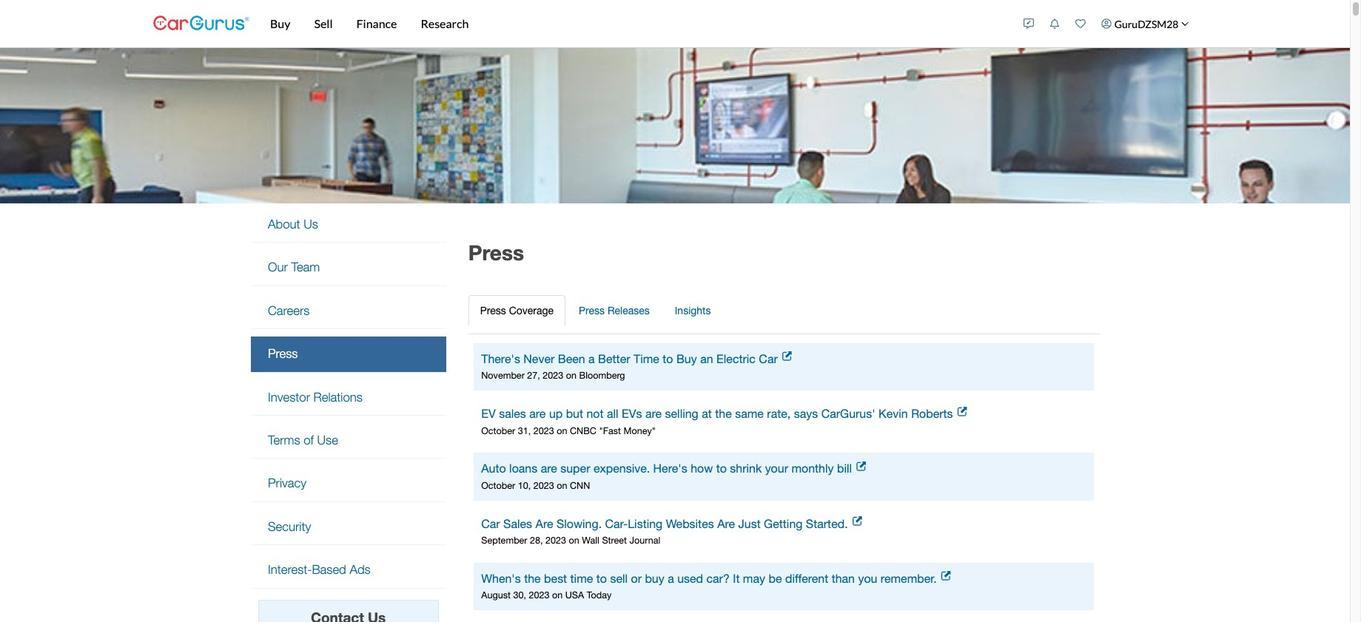 Task type: locate. For each thing, give the bounding box(es) containing it.
2023 for never
[[543, 371, 564, 382]]

2023 right 28, in the left bottom of the page
[[546, 535, 567, 546]]

chevron down image
[[1182, 20, 1190, 28]]

menu bar
[[250, 0, 1016, 47]]

our
[[268, 260, 288, 275]]

sell button
[[302, 0, 345, 47]]

press left releases at the left of the page
[[579, 305, 605, 317]]

never
[[524, 353, 555, 366]]

slowing.
[[557, 517, 602, 531]]

a right buy
[[668, 572, 674, 586]]

"fast
[[599, 425, 621, 437]]

used
[[678, 572, 704, 586]]

september 28, 2023 on wall street journal
[[482, 535, 661, 546]]

about us
[[268, 217, 318, 232]]

0 vertical spatial the
[[716, 407, 732, 421]]

says
[[794, 407, 818, 421]]

finance button
[[345, 0, 409, 47]]

to right how
[[717, 462, 727, 476]]

october down auto
[[482, 480, 516, 491]]

2023 right 10,
[[534, 480, 554, 491]]

1 october from the top
[[482, 425, 516, 437]]

the right at
[[716, 407, 732, 421]]

october
[[482, 425, 516, 437], [482, 480, 516, 491]]

monthly
[[792, 462, 834, 476]]

are up october 10, 2023 on cnn
[[541, 462, 557, 476]]

press inside 'link'
[[268, 347, 298, 362]]

selling
[[665, 407, 699, 421]]

our team link
[[251, 251, 446, 286]]

november 27, 2023 on bloomberg
[[482, 371, 625, 382]]

press
[[469, 241, 524, 265], [480, 305, 506, 317], [579, 305, 605, 317], [268, 347, 298, 362]]

remember.
[[881, 572, 937, 586]]

october for ev
[[482, 425, 516, 437]]

but
[[566, 407, 584, 421]]

car sales are slowing. car-listing websites are just getting started.
[[482, 517, 848, 531]]

electric
[[717, 353, 756, 366]]

1 vertical spatial buy
[[677, 353, 697, 366]]

press up "press coverage" link
[[469, 241, 524, 265]]

0 horizontal spatial car
[[482, 517, 500, 531]]

on down best
[[552, 590, 563, 601]]

buy button
[[258, 0, 302, 47]]

2023 for the
[[529, 590, 550, 601]]

on for a
[[566, 371, 577, 382]]

2023 for sales
[[534, 425, 554, 437]]

interest-
[[268, 563, 312, 578]]

tab list
[[469, 291, 1100, 334]]

sell
[[610, 572, 628, 586]]

car right electric
[[759, 353, 778, 366]]

to up today
[[597, 572, 607, 586]]

ev
[[482, 407, 496, 421]]

to
[[663, 353, 673, 366], [717, 462, 727, 476], [597, 572, 607, 586]]

on for slowing.
[[569, 535, 580, 546]]

been
[[558, 353, 585, 366]]

on left cnn
[[557, 480, 568, 491]]

1 horizontal spatial are
[[718, 517, 735, 531]]

buy
[[270, 16, 291, 30], [677, 353, 697, 366]]

use
[[317, 433, 338, 448]]

2023 right the 30,
[[529, 590, 550, 601]]

to right time
[[663, 353, 673, 366]]

than
[[832, 572, 855, 586]]

bloomberg
[[580, 371, 625, 382]]

ev sales are up but not all evs are selling at the same rate, says cargurus' kevin roberts link
[[482, 406, 1087, 423]]

money"
[[624, 425, 656, 437]]

1 horizontal spatial buy
[[677, 353, 697, 366]]

investor relations link
[[251, 380, 446, 415]]

sell
[[314, 16, 333, 30]]

1 horizontal spatial to
[[663, 353, 673, 366]]

2023 right 31,
[[534, 425, 554, 437]]

on for up
[[557, 425, 568, 437]]

2023
[[543, 371, 564, 382], [534, 425, 554, 437], [534, 480, 554, 491], [546, 535, 567, 546], [529, 590, 550, 601]]

31,
[[518, 425, 531, 437]]

terms of use
[[268, 433, 338, 448]]

1 are from the left
[[536, 517, 554, 531]]

the up the 30,
[[524, 572, 541, 586]]

2 horizontal spatial to
[[717, 462, 727, 476]]

on for super
[[557, 480, 568, 491]]

0 vertical spatial a
[[589, 353, 595, 366]]

car up september
[[482, 517, 500, 531]]

on
[[566, 371, 577, 382], [557, 425, 568, 437], [557, 480, 568, 491], [569, 535, 580, 546], [552, 590, 563, 601]]

1 vertical spatial october
[[482, 480, 516, 491]]

november
[[482, 371, 525, 382]]

buy left sell
[[270, 16, 291, 30]]

there's never been a better time to buy an electric car
[[482, 353, 778, 366]]

on down up
[[557, 425, 568, 437]]

are left up
[[530, 407, 546, 421]]

menu
[[251, 207, 446, 589]]

security
[[268, 520, 311, 535]]

buy left an
[[677, 353, 697, 366]]

1 vertical spatial car
[[482, 517, 500, 531]]

car sales are slowing. car-listing websites are just getting started. link
[[482, 516, 1087, 533]]

shrink
[[730, 462, 762, 476]]

27,
[[527, 371, 540, 382]]

28,
[[530, 535, 543, 546]]

there's
[[482, 353, 520, 366]]

on left wall
[[569, 535, 580, 546]]

rate,
[[767, 407, 791, 421]]

sales
[[504, 517, 532, 531]]

0 vertical spatial car
[[759, 353, 778, 366]]

listing
[[628, 517, 663, 531]]

today
[[587, 590, 612, 601]]

menu containing about us
[[251, 207, 446, 589]]

press coverage link
[[469, 295, 566, 326]]

are right evs
[[646, 407, 662, 421]]

press for press 'link'
[[268, 347, 298, 362]]

are up 28, in the left bottom of the page
[[536, 517, 554, 531]]

press down careers
[[268, 347, 298, 362]]

0 vertical spatial buy
[[270, 16, 291, 30]]

0 vertical spatial october
[[482, 425, 516, 437]]

finance
[[357, 16, 397, 30]]

0 horizontal spatial buy
[[270, 16, 291, 30]]

october 31, 2023 on cnbc "fast money"
[[482, 425, 656, 437]]

august
[[482, 590, 511, 601]]

are for but
[[530, 407, 546, 421]]

cargurus logo homepage link link
[[153, 3, 250, 45]]

2023 right 27,
[[543, 371, 564, 382]]

30,
[[513, 590, 526, 601]]

0 horizontal spatial are
[[536, 517, 554, 531]]

gurudzsm28
[[1115, 17, 1179, 30]]

time
[[634, 353, 660, 366]]

1 horizontal spatial the
[[716, 407, 732, 421]]

october 10, 2023 on cnn
[[482, 480, 590, 491]]

press left coverage
[[480, 305, 506, 317]]

buy inside dropdown button
[[270, 16, 291, 30]]

buy
[[645, 572, 665, 586]]

not
[[587, 407, 604, 421]]

1 horizontal spatial a
[[668, 572, 674, 586]]

1 vertical spatial the
[[524, 572, 541, 586]]

a up bloomberg
[[589, 353, 595, 366]]

2 october from the top
[[482, 480, 516, 491]]

about us link
[[251, 207, 446, 242]]

loans
[[510, 462, 538, 476]]

research
[[421, 16, 469, 30]]

tab list containing press coverage
[[469, 291, 1100, 334]]

terms of use link
[[251, 424, 446, 459]]

october down ev
[[482, 425, 516, 437]]

gurudzsm28 menu
[[1016, 3, 1197, 44]]

evs
[[622, 407, 642, 421]]

august 30, 2023 on usa today
[[482, 590, 612, 601]]

on down 'been'
[[566, 371, 577, 382]]

cnbc
[[570, 425, 597, 437]]

1 vertical spatial to
[[717, 462, 727, 476]]

0 horizontal spatial to
[[597, 572, 607, 586]]

expensive.
[[594, 462, 650, 476]]

menu bar containing buy
[[250, 0, 1016, 47]]

bill
[[837, 462, 852, 476]]

are
[[536, 517, 554, 531], [718, 517, 735, 531]]

here's
[[654, 462, 688, 476]]

are left the just
[[718, 517, 735, 531]]

up
[[549, 407, 563, 421]]



Task type: vqa. For each thing, say whether or not it's contained in the screenshot.
Search New
no



Task type: describe. For each thing, give the bounding box(es) containing it.
auto loans are super expensive. here's how to shrink your monthly bill
[[482, 462, 852, 476]]

terms
[[268, 433, 300, 448]]

are for expensive.
[[541, 462, 557, 476]]

street
[[602, 535, 627, 546]]

auto
[[482, 462, 506, 476]]

press coverage
[[480, 305, 554, 317]]

roberts
[[912, 407, 953, 421]]

our team
[[268, 260, 320, 275]]

relations
[[314, 390, 363, 405]]

2023 for loans
[[534, 480, 554, 491]]

2 vertical spatial to
[[597, 572, 607, 586]]

started.
[[806, 517, 848, 531]]

there's never been a better time to buy an electric car link
[[482, 351, 1087, 368]]

security link
[[251, 510, 446, 545]]

when's
[[482, 572, 521, 586]]

insights link
[[663, 295, 723, 326]]

about
[[268, 217, 300, 232]]

on for time
[[552, 590, 563, 601]]

user icon image
[[1102, 19, 1112, 29]]

open notifications image
[[1050, 19, 1061, 29]]

or
[[631, 572, 642, 586]]

sales
[[499, 407, 526, 421]]

press for press coverage
[[480, 305, 506, 317]]

press for press releases
[[579, 305, 605, 317]]

gurudzsm28 button
[[1094, 3, 1197, 44]]

all
[[607, 407, 619, 421]]

coverage
[[509, 305, 554, 317]]

ads
[[350, 563, 371, 578]]

releases
[[608, 305, 650, 317]]

when's the best time to sell or buy a used car? it may be different than you remember. link
[[482, 571, 1087, 588]]

research button
[[409, 0, 481, 47]]

websites
[[666, 517, 714, 531]]

cnn
[[570, 480, 590, 491]]

press releases link
[[567, 295, 662, 326]]

ev sales are up but not all evs are selling at the same rate, says cargurus' kevin roberts
[[482, 407, 953, 421]]

privacy link
[[251, 467, 446, 502]]

1 horizontal spatial car
[[759, 353, 778, 366]]

getting
[[764, 517, 803, 531]]

same
[[735, 407, 764, 421]]

2023 for sales
[[546, 535, 567, 546]]

add a car review image
[[1024, 19, 1035, 29]]

interest-based ads
[[268, 563, 371, 578]]

october for auto
[[482, 480, 516, 491]]

team
[[291, 260, 320, 275]]

time
[[571, 572, 593, 586]]

different
[[786, 572, 829, 586]]

careers
[[268, 303, 310, 318]]

insights
[[675, 305, 711, 317]]

0 vertical spatial to
[[663, 353, 673, 366]]

2 are from the left
[[718, 517, 735, 531]]

press releases
[[579, 305, 650, 317]]

of
[[304, 433, 314, 448]]

interest-based ads link
[[251, 553, 446, 588]]

10,
[[518, 480, 531, 491]]

investor relations
[[268, 390, 363, 405]]

super
[[561, 462, 591, 476]]

journal
[[630, 535, 661, 546]]

how
[[691, 462, 713, 476]]

privacy
[[268, 476, 307, 491]]

better
[[598, 353, 631, 366]]

car?
[[707, 572, 730, 586]]

kevin
[[879, 407, 908, 421]]

wall
[[582, 535, 600, 546]]

your
[[765, 462, 789, 476]]

may
[[743, 572, 766, 586]]

0 horizontal spatial a
[[589, 353, 595, 366]]

car-
[[605, 517, 628, 531]]

1 vertical spatial a
[[668, 572, 674, 586]]

september
[[482, 535, 528, 546]]

cargurus logo homepage link image
[[153, 3, 250, 45]]

press link
[[251, 337, 446, 372]]

best
[[544, 572, 567, 586]]

cargurus'
[[822, 407, 876, 421]]

0 horizontal spatial the
[[524, 572, 541, 586]]

saved cars image
[[1076, 19, 1086, 29]]



